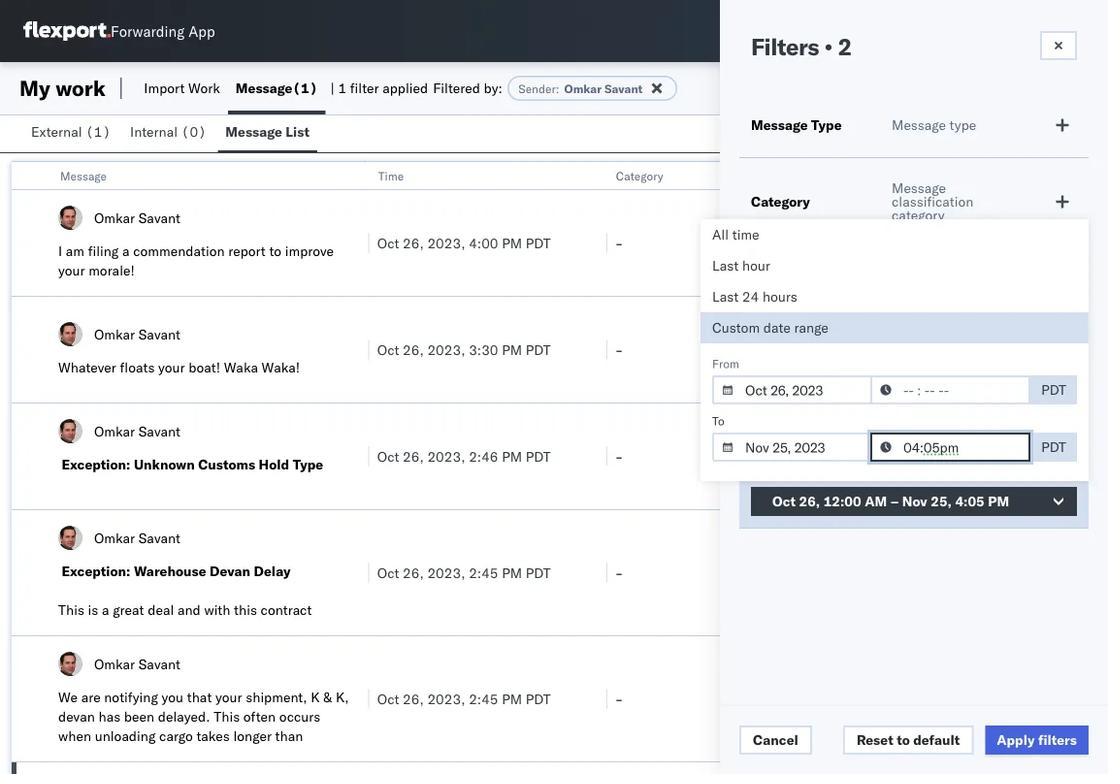 Task type: describe. For each thing, give the bounding box(es) containing it.
default
[[914, 732, 961, 749]]

my work
[[19, 75, 106, 101]]

(1) for external (1)
[[86, 123, 111, 140]]

nov
[[903, 493, 928, 510]]

waka
[[224, 359, 258, 376]]

devan
[[210, 563, 251, 580]]

a inside i am filing a commendation report to improve your morale!
[[122, 243, 130, 260]]

forwarding app
[[111, 22, 215, 40]]

shipment
[[892, 385, 950, 402]]

unloading
[[95, 728, 156, 745]]

time
[[733, 226, 760, 243]]

apply filters button
[[986, 726, 1089, 755]]

reset to default button
[[844, 726, 974, 755]]

floats
[[120, 359, 155, 376]]

external (1)
[[31, 123, 111, 140]]

message for message (1)
[[236, 80, 293, 97]]

exception: unknown customs hold type
[[62, 456, 324, 473]]

oct for waka!
[[377, 341, 400, 358]]

1854269
[[894, 234, 953, 251]]

2023, for whatever floats your boat! waka waka!
[[428, 341, 466, 358]]

boat!
[[189, 359, 220, 376]]

partnership.
[[58, 641, 134, 658]]

commendation
[[133, 243, 225, 260]]

report
[[228, 243, 266, 260]]

filing
[[88, 243, 119, 260]]

oct 26, 12:00 am – nov 25, 4:05 pm
[[773, 493, 1010, 510]]

savant right ':'
[[605, 81, 643, 96]]

2 inside button
[[773, 315, 781, 332]]

unknown
[[134, 456, 195, 473]]

been
[[124, 709, 155, 726]]

1
[[338, 80, 347, 97]]

omkar savant for are
[[94, 656, 181, 673]]

may
[[252, 748, 278, 765]]

exception: for exception: unknown customs hold type
[[62, 456, 131, 473]]

omkar right ':'
[[565, 81, 602, 96]]

message for message classification category
[[892, 180, 947, 197]]

–
[[891, 493, 900, 510]]

your inside 'we are notifying you that your shipment, k & k, devan has been delayed. this often occurs when unloading cargo takes longer than expected. please note that this may impact'
[[216, 689, 242, 706]]

great
[[113, 602, 144, 619]]

458574
[[894, 691, 945, 708]]

message (1)
[[236, 80, 318, 97]]

omkar savant for floats
[[94, 326, 181, 343]]

will
[[158, 621, 179, 638]]

pm for your
[[502, 691, 523, 708]]

all
[[713, 226, 729, 243]]

message for message type
[[752, 117, 808, 134]]

i am filing a commendation report to improve your morale!
[[58, 243, 334, 279]]

4 omkar savant from the top
[[94, 530, 181, 547]]

1 horizontal spatial your
[[158, 359, 185, 376]]

search by shipment id
[[892, 372, 967, 402]]

sender for sender
[[752, 275, 798, 292]]

morale!
[[89, 262, 135, 279]]

| 1 filter applied filtered by:
[[331, 80, 503, 97]]

26, for your
[[403, 691, 424, 708]]

omkar for report
[[94, 209, 135, 226]]

deal
[[148, 602, 174, 619]]

am
[[66, 243, 84, 260]]

applied
[[383, 80, 428, 97]]

delay
[[254, 563, 291, 580]]

occurs
[[280, 709, 321, 726]]

flexport. image
[[23, 21, 111, 41]]

delayed.
[[158, 709, 210, 726]]

warehouse
[[134, 563, 206, 580]]

expected.
[[58, 748, 119, 765]]

4:00
[[469, 234, 499, 251]]

classification
[[892, 193, 974, 210]]

exception: warehouse devan delay
[[62, 563, 291, 580]]

external (1) button
[[23, 115, 122, 152]]

26, for exception: unknown customs hold type
[[403, 448, 424, 465]]

pm for report
[[502, 234, 523, 251]]

2023, for shipment,
[[428, 691, 466, 708]]

4 2023, from the top
[[428, 565, 466, 582]]

oct 26, 2023, 3:30 pm pdt
[[377, 341, 551, 358]]

type
[[950, 117, 977, 134]]

from
[[713, 357, 740, 371]]

category
[[892, 207, 945, 224]]

resize handle column header for category
[[821, 162, 845, 775]]

0 horizontal spatial category
[[616, 168, 664, 183]]

import work button
[[136, 62, 228, 115]]

message type
[[892, 117, 977, 134]]

savant for exception: unknown customs hold type
[[139, 423, 181, 440]]

date inside message created date
[[892, 460, 920, 477]]

sender : omkar savant
[[519, 81, 643, 96]]

by
[[939, 372, 953, 389]]

message list button
[[218, 115, 318, 152]]

than
[[275, 728, 303, 745]]

1 - from the top
[[615, 234, 624, 251]]

sender for sender : omkar savant
[[519, 81, 556, 96]]

this inside this is a great deal and with this contract established, we will create a lucrative partnership.
[[234, 602, 257, 619]]

- for flex- 2271801
[[615, 448, 624, 465]]

i
[[58, 243, 62, 260]]

25,
[[931, 493, 953, 510]]

24
[[743, 288, 760, 305]]

4 - from the top
[[615, 565, 624, 582]]

26, for waka!
[[403, 341, 424, 358]]

we are notifying you that your shipment, k & k, devan has been delayed. this often occurs when unloading cargo takes longer than expected. please note that this may impact
[[58, 689, 349, 765]]

forwarding
[[111, 22, 185, 40]]

date
[[807, 453, 838, 470]]

•
[[825, 32, 833, 61]]

omkar savant for unknown
[[94, 423, 181, 440]]

(1) for message (1)
[[293, 80, 318, 97]]

k
[[311, 689, 320, 706]]

omkar for your
[[94, 656, 135, 673]]

0 vertical spatial date
[[764, 319, 791, 336]]

import work
[[144, 80, 220, 97]]

with
[[204, 602, 231, 619]]

internal
[[130, 123, 178, 140]]

waka!
[[262, 359, 300, 376]]

resize handle column header for related work item/shipment
[[1059, 162, 1083, 775]]

oct for exception: unknown customs hold type
[[377, 448, 400, 465]]

1 vertical spatial that
[[197, 748, 222, 765]]

0 horizontal spatial a
[[102, 602, 109, 619]]

filter
[[350, 80, 379, 97]]



Task type: vqa. For each thing, say whether or not it's contained in the screenshot.
leftmost the -
no



Task type: locate. For each thing, give the bounding box(es) containing it.
omkar savant up filing
[[94, 209, 181, 226]]

message created date
[[892, 447, 997, 477]]

MMM D, YYYY text field
[[713, 376, 873, 405], [713, 433, 873, 462]]

your left boat!
[[158, 359, 185, 376]]

your up takes
[[216, 689, 242, 706]]

2 omkar savant from the top
[[94, 326, 181, 343]]

last 24 hours
[[713, 288, 798, 305]]

2271801
[[894, 448, 953, 465]]

4 resize handle column header from the left
[[1059, 162, 1083, 775]]

1 horizontal spatial type
[[812, 117, 842, 134]]

to inside i am filing a commendation report to improve your morale!
[[269, 243, 282, 260]]

1 vertical spatial mmm d, yyyy text field
[[713, 433, 873, 462]]

work for my
[[56, 75, 106, 101]]

1 horizontal spatial to
[[897, 732, 911, 749]]

omkar up floats
[[94, 326, 135, 343]]

savant for report
[[139, 209, 181, 226]]

type right hold
[[293, 456, 324, 473]]

improve
[[285, 243, 334, 260]]

related work item/shipment
[[854, 168, 1006, 183]]

1 horizontal spatial work
[[898, 168, 923, 183]]

last
[[713, 257, 739, 274], [713, 288, 739, 305]]

devan
[[58, 709, 95, 726]]

that
[[187, 689, 212, 706], [197, 748, 222, 765]]

often
[[244, 709, 276, 726]]

a right the is
[[102, 602, 109, 619]]

impact
[[281, 748, 323, 765]]

flex- up am
[[853, 448, 894, 465]]

flex- for 1366815
[[853, 341, 894, 358]]

oct 26, 2023, 4:00 pm pdt
[[377, 234, 551, 251]]

flex- for 2271801
[[853, 448, 894, 465]]

omkar up unknown
[[94, 423, 135, 440]]

omkar savant up warehouse in the left bottom of the page
[[94, 530, 181, 547]]

1 mmm d, yyyy text field from the top
[[713, 376, 873, 405]]

whatever floats your boat! waka waka!
[[58, 359, 300, 376]]

0 horizontal spatial (1)
[[86, 123, 111, 140]]

filtered
[[433, 80, 481, 97]]

oct for your
[[377, 691, 400, 708]]

message for message
[[60, 168, 107, 183]]

created date
[[752, 453, 838, 470]]

list
[[286, 123, 310, 140]]

by:
[[484, 80, 503, 97]]

2 right •
[[838, 32, 852, 61]]

0 vertical spatial (1)
[[293, 80, 318, 97]]

omkar for waka!
[[94, 326, 135, 343]]

hours
[[763, 288, 798, 305]]

hold
[[259, 456, 290, 473]]

that down takes
[[197, 748, 222, 765]]

message up nov
[[892, 447, 947, 464]]

we
[[58, 689, 78, 706]]

message list
[[226, 123, 310, 140]]

and
[[178, 602, 201, 619]]

0 vertical spatial this
[[234, 602, 257, 619]]

2 last from the top
[[713, 288, 739, 305]]

3 2023, from the top
[[428, 448, 466, 465]]

1 oct 26, 2023, 2:45 pm pdt from the top
[[377, 565, 551, 582]]

2 down hours
[[773, 315, 781, 332]]

message inside button
[[226, 123, 282, 140]]

type
[[812, 117, 842, 134], [293, 456, 324, 473]]

last for last 24 hours
[[713, 288, 739, 305]]

pdt
[[526, 234, 551, 251], [526, 341, 551, 358], [1042, 382, 1067, 399], [1042, 439, 1067, 456], [526, 448, 551, 465], [526, 565, 551, 582], [526, 691, 551, 708]]

1 vertical spatial a
[[102, 602, 109, 619]]

this left the is
[[58, 602, 84, 619]]

takes
[[197, 728, 230, 745]]

0 horizontal spatial to
[[269, 243, 282, 260]]

mmm d, yyyy text field down shipment
[[713, 433, 873, 462]]

your down am
[[58, 262, 85, 279]]

message down filters
[[752, 117, 808, 134]]

omkar for exception: unknown customs hold type
[[94, 423, 135, 440]]

omkar savant up unknown
[[94, 423, 181, 440]]

omkar up "notifying"
[[94, 656, 135, 673]]

2 resize handle column header from the left
[[583, 162, 607, 775]]

0 vertical spatial flex-
[[853, 341, 894, 358]]

this inside this is a great deal and with this contract established, we will create a lucrative partnership.
[[58, 602, 84, 619]]

mmm d, yyyy text field for to
[[713, 433, 873, 462]]

this up takes
[[214, 709, 240, 726]]

flex- 458574
[[853, 691, 945, 708]]

message inside message created date
[[892, 447, 947, 464]]

flex- down 2 button
[[853, 341, 894, 358]]

omkar savant
[[94, 209, 181, 226], [94, 326, 181, 343], [94, 423, 181, 440], [94, 530, 181, 547], [94, 656, 181, 673]]

0 horizontal spatial type
[[293, 456, 324, 473]]

1 vertical spatial flex-
[[853, 448, 894, 465]]

last left 24
[[713, 288, 739, 305]]

last for last hour
[[713, 257, 739, 274]]

0 vertical spatial your
[[58, 262, 85, 279]]

1 flex- from the top
[[853, 341, 894, 358]]

3 flex- from the top
[[853, 691, 894, 708]]

(1) left | at top
[[293, 80, 318, 97]]

pm for waka!
[[502, 341, 523, 358]]

customs
[[198, 456, 256, 473]]

2 exception: from the top
[[62, 563, 131, 580]]

1 vertical spatial this
[[226, 748, 249, 765]]

create
[[183, 621, 221, 638]]

note
[[166, 748, 194, 765]]

flex- for 458574
[[853, 691, 894, 708]]

k,
[[336, 689, 349, 706]]

shipment,
[[246, 689, 307, 706]]

- for flex- 1366815
[[615, 341, 624, 358]]

mmm d, yyyy text field for from
[[713, 376, 873, 405]]

1 exception: from the top
[[62, 456, 131, 473]]

omkar up warehouse in the left bottom of the page
[[94, 530, 135, 547]]

savant up 'whatever floats your boat! waka waka!'
[[139, 326, 181, 343]]

2:45
[[469, 565, 499, 582], [469, 691, 499, 708]]

1 2023, from the top
[[428, 234, 466, 251]]

0 horizontal spatial date
[[764, 319, 791, 336]]

oct 26, 12:00 am – nov 25, 4:05 pm button
[[752, 487, 1078, 517]]

omkar savant for am
[[94, 209, 181, 226]]

(1) right the external
[[86, 123, 111, 140]]

4:05
[[956, 493, 985, 510]]

this is a great deal and with this contract established, we will create a lucrative partnership.
[[58, 602, 312, 658]]

exception: left unknown
[[62, 456, 131, 473]]

1 vertical spatial exception:
[[62, 563, 131, 580]]

work up external (1)
[[56, 75, 106, 101]]

a down "with"
[[225, 621, 232, 638]]

to right report
[[269, 243, 282, 260]]

related
[[854, 168, 895, 183]]

savant up commendation
[[139, 209, 181, 226]]

that up delayed.
[[187, 689, 212, 706]]

sender down "hour" on the top
[[752, 275, 798, 292]]

resize handle column header
[[345, 162, 369, 775], [583, 162, 607, 775], [821, 162, 845, 775], [1059, 162, 1083, 775]]

26, inside button
[[800, 493, 821, 510]]

-
[[615, 234, 624, 251], [615, 341, 624, 358], [615, 448, 624, 465], [615, 565, 624, 582], [615, 691, 624, 708]]

0 vertical spatial type
[[812, 117, 842, 134]]

2
[[838, 32, 852, 61], [773, 315, 781, 332]]

message down external (1) button
[[60, 168, 107, 183]]

message inside message classification category
[[892, 180, 947, 197]]

0 horizontal spatial this
[[58, 602, 84, 619]]

established,
[[58, 621, 134, 638]]

sender right by:
[[519, 81, 556, 96]]

1 horizontal spatial (1)
[[293, 80, 318, 97]]

list box containing all time
[[701, 219, 1089, 344]]

internal (0)
[[130, 123, 207, 140]]

omkar savant up floats
[[94, 326, 181, 343]]

1 horizontal spatial 2
[[838, 32, 852, 61]]

2 - from the top
[[615, 341, 624, 358]]

2 2:45 from the top
[[469, 691, 499, 708]]

message for message list
[[226, 123, 282, 140]]

exception: for exception: warehouse devan delay
[[62, 563, 131, 580]]

message up message list
[[236, 80, 293, 97]]

flex- 1366815
[[853, 341, 953, 358]]

1 horizontal spatial a
[[122, 243, 130, 260]]

2023,
[[428, 234, 466, 251], [428, 341, 466, 358], [428, 448, 466, 465], [428, 565, 466, 582], [428, 691, 466, 708]]

2 mmm d, yyyy text field from the top
[[713, 433, 873, 462]]

2 2023, from the top
[[428, 341, 466, 358]]

1 last from the top
[[713, 257, 739, 274]]

|
[[331, 80, 335, 97]]

3 omkar savant from the top
[[94, 423, 181, 440]]

mmm d, yyyy text field down range
[[713, 376, 873, 405]]

1 vertical spatial oct 26, 2023, 2:45 pm pdt
[[377, 691, 551, 708]]

0 horizontal spatial work
[[56, 75, 106, 101]]

reset to default
[[857, 732, 961, 749]]

id
[[953, 385, 967, 402]]

resize handle column header for time
[[583, 162, 607, 775]]

cancel button
[[740, 726, 813, 755]]

1 resize handle column header from the left
[[345, 162, 369, 775]]

am
[[865, 493, 888, 510]]

2 horizontal spatial your
[[216, 689, 242, 706]]

1 2:45 from the top
[[469, 565, 499, 582]]

date up nov
[[892, 460, 920, 477]]

external
[[31, 123, 82, 140]]

0 vertical spatial last
[[713, 257, 739, 274]]

are
[[81, 689, 101, 706]]

savant up unknown
[[139, 423, 181, 440]]

work
[[188, 80, 220, 97]]

- for flex- 458574
[[615, 691, 624, 708]]

to
[[713, 414, 725, 429]]

to right reset
[[897, 732, 911, 749]]

item/shipment
[[926, 168, 1006, 183]]

last hour
[[713, 257, 771, 274]]

1 omkar savant from the top
[[94, 209, 181, 226]]

1 horizontal spatial category
[[752, 193, 811, 210]]

pm inside oct 26, 12:00 am – nov 25, 4:05 pm button
[[989, 493, 1010, 510]]

message left list
[[226, 123, 282, 140]]

message left the type
[[892, 117, 947, 134]]

this down longer
[[226, 748, 249, 765]]

1 horizontal spatial this
[[214, 709, 240, 726]]

2 button
[[752, 309, 1078, 338]]

0 vertical spatial this
[[58, 602, 84, 619]]

0 vertical spatial 2:45
[[469, 565, 499, 582]]

12:00
[[824, 493, 862, 510]]

type down •
[[812, 117, 842, 134]]

longer
[[233, 728, 272, 745]]

0 vertical spatial category
[[616, 168, 664, 183]]

oct for report
[[377, 234, 400, 251]]

flex- up reset
[[853, 691, 894, 708]]

:
[[556, 81, 560, 96]]

oct 26, 2023, 2:45 pm pdt
[[377, 565, 551, 582], [377, 691, 551, 708]]

flex- 2271801
[[853, 448, 953, 465]]

(1) inside button
[[86, 123, 111, 140]]

1 vertical spatial your
[[158, 359, 185, 376]]

1 vertical spatial last
[[713, 288, 739, 305]]

1 horizontal spatial date
[[892, 460, 920, 477]]

1 horizontal spatial sender
[[752, 275, 798, 292]]

2 flex- from the top
[[853, 448, 894, 465]]

this inside 'we are notifying you that your shipment, k & k, devan has been delayed. this often occurs when unloading cargo takes longer than expected. please note that this may impact'
[[226, 748, 249, 765]]

savant up warehouse in the left bottom of the page
[[139, 530, 181, 547]]

has
[[99, 709, 121, 726]]

message up 'category'
[[892, 180, 947, 197]]

work for related
[[898, 168, 923, 183]]

this up lucrative
[[234, 602, 257, 619]]

5 2023, from the top
[[428, 691, 466, 708]]

5 omkar savant from the top
[[94, 656, 181, 673]]

oct
[[377, 234, 400, 251], [377, 341, 400, 358], [377, 448, 400, 465], [773, 493, 796, 510], [377, 565, 400, 582], [377, 691, 400, 708]]

omkar savant up "notifying"
[[94, 656, 181, 673]]

time
[[378, 168, 404, 183]]

exception: up the is
[[62, 563, 131, 580]]

a
[[122, 243, 130, 260], [102, 602, 109, 619], [225, 621, 232, 638]]

1 vertical spatial 2
[[773, 315, 781, 332]]

0 horizontal spatial sender
[[519, 81, 556, 96]]

created
[[752, 453, 804, 470]]

5 - from the top
[[615, 691, 624, 708]]

-- : -- -- text field
[[871, 433, 1031, 462]]

my
[[19, 75, 50, 101]]

2023, for to
[[428, 234, 466, 251]]

0 vertical spatial mmm d, yyyy text field
[[713, 376, 873, 405]]

3 resize handle column header from the left
[[821, 162, 845, 775]]

1 vertical spatial type
[[293, 456, 324, 473]]

0 vertical spatial exception:
[[62, 456, 131, 473]]

omkar up filing
[[94, 209, 135, 226]]

1 vertical spatial (1)
[[86, 123, 111, 140]]

1 vertical spatial sender
[[752, 275, 798, 292]]

0 horizontal spatial your
[[58, 262, 85, 279]]

custom
[[713, 319, 760, 336]]

filters • 2
[[752, 32, 852, 61]]

a right filing
[[122, 243, 130, 260]]

2 horizontal spatial a
[[225, 621, 232, 638]]

this inside 'we are notifying you that your shipment, k & k, devan has been delayed. this often occurs when unloading cargo takes longer than expected. please note that this may impact'
[[214, 709, 240, 726]]

1 vertical spatial to
[[897, 732, 911, 749]]

flex-
[[853, 341, 894, 358], [853, 448, 894, 465], [853, 691, 894, 708]]

oct inside oct 26, 12:00 am – nov 25, 4:05 pm button
[[773, 493, 796, 510]]

we
[[137, 621, 155, 638]]

3:30
[[469, 341, 499, 358]]

savant for waka!
[[139, 326, 181, 343]]

message for message created date
[[892, 447, 947, 464]]

savant for your
[[139, 656, 181, 673]]

-- : -- -- text field
[[871, 376, 1031, 405]]

resize handle column header for message
[[345, 162, 369, 775]]

forwarding app link
[[23, 21, 215, 41]]

last left "hour" on the top
[[713, 257, 739, 274]]

work up the classification
[[898, 168, 923, 183]]

range
[[795, 319, 829, 336]]

0 vertical spatial work
[[56, 75, 106, 101]]

26, for report
[[403, 234, 424, 251]]

3 - from the top
[[615, 448, 624, 465]]

list box
[[701, 219, 1089, 344]]

date
[[764, 319, 791, 336], [892, 460, 920, 477]]

2 vertical spatial a
[[225, 621, 232, 638]]

0 vertical spatial sender
[[519, 81, 556, 96]]

pm for exception: unknown customs hold type
[[502, 448, 523, 465]]

2 oct 26, 2023, 2:45 pm pdt from the top
[[377, 691, 551, 708]]

1 vertical spatial category
[[752, 193, 811, 210]]

None text field
[[893, 17, 924, 46]]

0 vertical spatial oct 26, 2023, 2:45 pm pdt
[[377, 565, 551, 582]]

0 horizontal spatial 2
[[773, 315, 781, 332]]

date down hours
[[764, 319, 791, 336]]

1 vertical spatial date
[[892, 460, 920, 477]]

2 vertical spatial flex-
[[853, 691, 894, 708]]

filters
[[1039, 732, 1078, 749]]

1366815
[[894, 341, 953, 358]]

1 vertical spatial this
[[214, 709, 240, 726]]

message
[[236, 80, 293, 97], [752, 117, 808, 134], [892, 117, 947, 134], [226, 123, 282, 140], [60, 168, 107, 183], [892, 180, 947, 197], [892, 447, 947, 464]]

2 vertical spatial your
[[216, 689, 242, 706]]

1 vertical spatial 2:45
[[469, 691, 499, 708]]

message for message type
[[892, 117, 947, 134]]

0 vertical spatial 2
[[838, 32, 852, 61]]

0 vertical spatial that
[[187, 689, 212, 706]]

your inside i am filing a commendation report to improve your morale!
[[58, 262, 85, 279]]

when
[[58, 728, 91, 745]]

0 vertical spatial to
[[269, 243, 282, 260]]

cargo
[[159, 728, 193, 745]]

to inside button
[[897, 732, 911, 749]]

1 vertical spatial work
[[898, 168, 923, 183]]

savant down will
[[139, 656, 181, 673]]

0 vertical spatial a
[[122, 243, 130, 260]]

savant
[[605, 81, 643, 96], [139, 209, 181, 226], [139, 326, 181, 343], [139, 423, 181, 440], [139, 530, 181, 547], [139, 656, 181, 673]]



